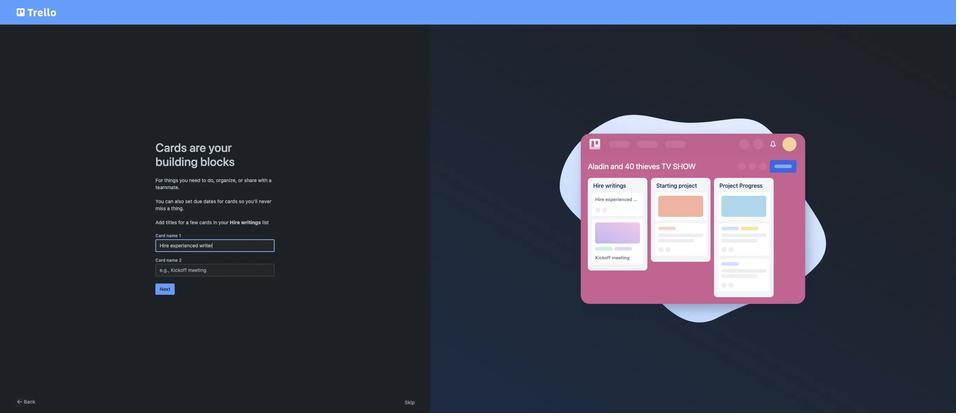 Task type: vqa. For each thing, say whether or not it's contained in the screenshot.
the bottom writings
yes



Task type: locate. For each thing, give the bounding box(es) containing it.
add
[[156, 219, 165, 225]]

skip
[[405, 399, 415, 405]]

a left few
[[186, 219, 189, 225]]

thieves
[[637, 162, 660, 171]]

for
[[218, 198, 224, 204], [178, 219, 185, 225]]

for right the dates
[[218, 198, 224, 204]]

0 vertical spatial card
[[156, 233, 166, 238]]

hire down hire writings
[[596, 196, 605, 202]]

0 horizontal spatial cards
[[199, 219, 212, 225]]

2 vertical spatial hire
[[230, 219, 240, 225]]

hire experienced writer
[[596, 196, 647, 202]]

titles
[[166, 219, 177, 225]]

2 card from the top
[[156, 257, 166, 263]]

need
[[189, 177, 201, 183]]

card for card name 1
[[156, 233, 166, 238]]

aladin
[[588, 162, 609, 171]]

cards left so
[[225, 198, 238, 204]]

1 horizontal spatial writings
[[606, 182, 627, 189]]

1 horizontal spatial for
[[218, 198, 224, 204]]

1 name from the top
[[167, 233, 178, 238]]

starting project
[[657, 182, 698, 189]]

hire
[[594, 182, 604, 189], [596, 196, 605, 202], [230, 219, 240, 225]]

cards
[[156, 140, 187, 154]]

experienced
[[606, 196, 633, 202]]

hire right in
[[230, 219, 240, 225]]

organize,
[[216, 177, 237, 183]]

1 horizontal spatial cards
[[225, 198, 238, 204]]

a right with
[[269, 177, 272, 183]]

0 horizontal spatial for
[[178, 219, 185, 225]]

writings up experienced
[[606, 182, 627, 189]]

kickoff meeting
[[596, 255, 630, 260]]

1 vertical spatial name
[[167, 257, 178, 263]]

never
[[259, 198, 272, 204]]

list
[[262, 219, 269, 225]]

a down "can"
[[167, 205, 170, 211]]

0 horizontal spatial a
[[167, 205, 170, 211]]

card name 2
[[156, 257, 182, 263]]

building
[[156, 154, 198, 168]]

card left 2
[[156, 257, 166, 263]]

1 vertical spatial writings
[[241, 219, 261, 225]]

project progress
[[720, 182, 763, 189]]

name left 2
[[167, 257, 178, 263]]

show
[[673, 162, 696, 171]]

writings
[[606, 182, 627, 189], [241, 219, 261, 225]]

0 vertical spatial cards
[[225, 198, 238, 204]]

writings left list
[[241, 219, 261, 225]]

project
[[720, 182, 739, 189]]

your right are
[[209, 140, 232, 154]]

hire down "aladin"
[[594, 182, 604, 189]]

0 vertical spatial hire
[[594, 182, 604, 189]]

1 vertical spatial hire
[[596, 196, 605, 202]]

2 vertical spatial a
[[186, 219, 189, 225]]

a
[[269, 177, 272, 183], [167, 205, 170, 211], [186, 219, 189, 225]]

cards left in
[[199, 219, 212, 225]]

1 vertical spatial a
[[167, 205, 170, 211]]

your
[[209, 140, 232, 154], [219, 219, 229, 225]]

2 horizontal spatial a
[[269, 177, 272, 183]]

card down add
[[156, 233, 166, 238]]

1 vertical spatial card
[[156, 257, 166, 263]]

for
[[156, 177, 163, 183]]

0 vertical spatial name
[[167, 233, 178, 238]]

dates
[[204, 198, 216, 204]]

cards
[[225, 198, 238, 204], [199, 219, 212, 225]]

your inside cards are your building blocks
[[209, 140, 232, 154]]

0 vertical spatial for
[[218, 198, 224, 204]]

name left 1
[[167, 233, 178, 238]]

1 card from the top
[[156, 233, 166, 238]]

a inside for things you need to do, organize, or share with a teammate.
[[269, 177, 272, 183]]

for things you need to do, organize, or share with a teammate.
[[156, 177, 272, 190]]

name
[[167, 233, 178, 238], [167, 257, 178, 263]]

0 vertical spatial your
[[209, 140, 232, 154]]

card
[[156, 233, 166, 238], [156, 257, 166, 263]]

0 vertical spatial a
[[269, 177, 272, 183]]

for right titles
[[178, 219, 185, 225]]

card name 1
[[156, 233, 181, 238]]

name for 2
[[167, 257, 178, 263]]

so
[[239, 198, 244, 204]]

writer
[[634, 196, 647, 202]]

1 horizontal spatial a
[[186, 219, 189, 225]]

2 name from the top
[[167, 257, 178, 263]]

set
[[185, 198, 192, 204]]

trello image
[[588, 137, 602, 151]]

your right in
[[219, 219, 229, 225]]



Task type: describe. For each thing, give the bounding box(es) containing it.
1 vertical spatial for
[[178, 219, 185, 225]]

blocks
[[200, 154, 235, 168]]

back button
[[15, 398, 35, 406]]

name for 1
[[167, 233, 178, 238]]

trello image
[[15, 4, 58, 20]]

kickoff
[[596, 255, 611, 260]]

meeting
[[612, 255, 630, 260]]

Card name 2 text field
[[156, 264, 275, 276]]

you'll
[[246, 198, 258, 204]]

40
[[625, 162, 635, 171]]

things
[[164, 177, 178, 183]]

next button
[[156, 283, 175, 295]]

skip button
[[405, 399, 415, 406]]

for inside you can also set due dates for cards so you'll never miss a thing.
[[218, 198, 224, 204]]

progress
[[740, 182, 763, 189]]

aladin and 40 thieves tv show
[[588, 162, 696, 171]]

and
[[611, 162, 624, 171]]

can
[[165, 198, 174, 204]]

you can also set due dates for cards so you'll never miss a thing.
[[156, 198, 272, 211]]

are
[[190, 140, 206, 154]]

hire for hire experienced writer
[[596, 196, 605, 202]]

tv
[[662, 162, 672, 171]]

project
[[679, 182, 698, 189]]

0 horizontal spatial writings
[[241, 219, 261, 225]]

1
[[179, 233, 181, 238]]

2
[[179, 257, 182, 263]]

0 vertical spatial writings
[[606, 182, 627, 189]]

with
[[258, 177, 268, 183]]

teammate.
[[156, 184, 180, 190]]

in
[[213, 219, 217, 225]]

back
[[24, 399, 35, 405]]

you
[[180, 177, 188, 183]]

also
[[175, 198, 184, 204]]

to
[[202, 177, 206, 183]]

cards are your building blocks
[[156, 140, 235, 168]]

thing.
[[171, 205, 184, 211]]

next
[[160, 286, 171, 292]]

1 vertical spatial cards
[[199, 219, 212, 225]]

miss
[[156, 205, 166, 211]]

hire for hire writings
[[594, 182, 604, 189]]

hire writings
[[594, 182, 627, 189]]

a inside you can also set due dates for cards so you'll never miss a thing.
[[167, 205, 170, 211]]

card for card name 2
[[156, 257, 166, 263]]

few
[[190, 219, 198, 225]]

add titles for a few cards in your hire writings list
[[156, 219, 269, 225]]

Card name 1 text field
[[156, 239, 275, 252]]

or
[[238, 177, 243, 183]]

starting
[[657, 182, 678, 189]]

due
[[194, 198, 202, 204]]

share
[[244, 177, 257, 183]]

do,
[[208, 177, 215, 183]]

you
[[156, 198, 164, 204]]

cards inside you can also set due dates for cards so you'll never miss a thing.
[[225, 198, 238, 204]]

1 vertical spatial your
[[219, 219, 229, 225]]



